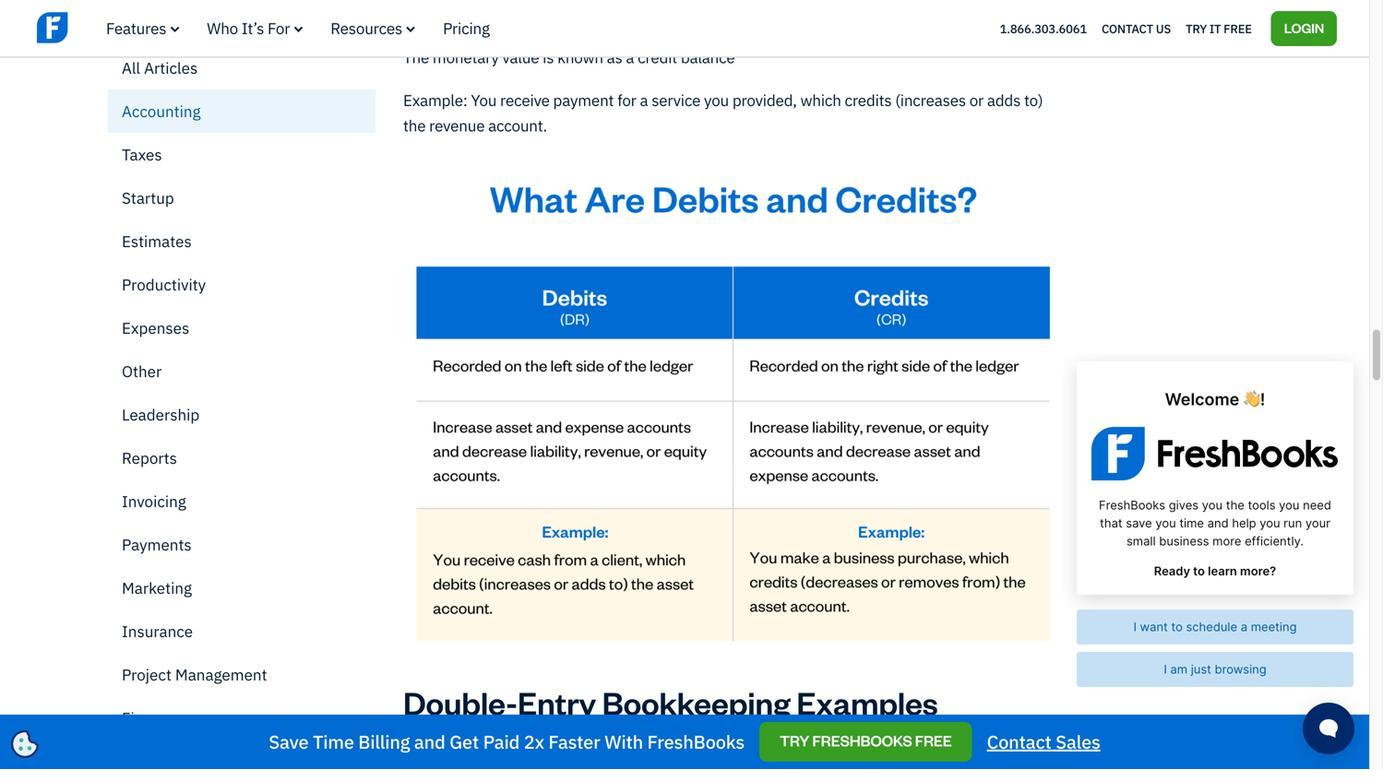 Task type: vqa. For each thing, say whether or not it's contained in the screenshot.
the topmost APPS
no



Task type: describe. For each thing, give the bounding box(es) containing it.
productivity link
[[108, 263, 376, 306]]

expenses
[[122, 318, 189, 338]]

double-
[[650, 733, 704, 753]]

0 horizontal spatial and
[[414, 730, 445, 754]]

examples
[[797, 682, 938, 724]]

double-entry bookkeeping examples let's look at some examples of how double-entry bookkeeping is used for some common accounting transactions.
[[403, 682, 1012, 770]]

adds
[[987, 90, 1021, 110]]

it
[[1210, 21, 1221, 36]]

cookie preferences image
[[11, 731, 39, 759]]

how
[[618, 733, 647, 753]]

management
[[175, 665, 267, 685]]

resources link
[[331, 18, 415, 38]]

pricing link
[[443, 18, 490, 38]]

service
[[652, 90, 701, 110]]

try freshbooks free
[[780, 731, 952, 751]]

0 horizontal spatial a
[[626, 47, 634, 67]]

finance
[[122, 708, 177, 729]]

project
[[122, 665, 172, 685]]

2x
[[524, 730, 544, 754]]

other link
[[108, 350, 376, 393]]

expenses link
[[108, 306, 376, 350]]

all articles
[[122, 58, 198, 78]]

balance
[[681, 47, 735, 67]]

a inside example: you receive payment for a service you provided, which credits (increases or adds to) the revenue account.
[[640, 90, 648, 110]]

illustration: debits vs credits in accounting image
[[403, 156, 1065, 667]]

pricing
[[443, 18, 490, 38]]

credits
[[845, 90, 892, 110]]

try for try it free
[[1186, 21, 1207, 36]]

at
[[472, 733, 486, 753]]

leadership link
[[108, 393, 376, 437]]

who
[[207, 18, 238, 38]]

insurance link
[[108, 610, 376, 653]]

as
[[607, 47, 623, 67]]

resources
[[331, 18, 402, 38]]

1 some from the left
[[489, 733, 527, 753]]

examples
[[531, 733, 597, 753]]

decrease
[[403, 4, 468, 25]]

,
[[803, 4, 807, 25]]

insurance
[[122, 622, 193, 642]]

asset
[[471, 4, 508, 25]]

transactions.
[[482, 758, 571, 770]]

all articles link
[[108, 46, 376, 90]]

marketing link
[[108, 567, 376, 610]]

0 horizontal spatial freshbooks
[[647, 730, 745, 754]]

freshbooks logo image
[[37, 10, 180, 45]]

decrease asset and expense accounts or
[[403, 4, 686, 25]]

startup link
[[108, 176, 376, 220]]

bookkeeping
[[602, 682, 791, 724]]

estimates
[[122, 231, 192, 251]]

for inside double-entry bookkeeping examples let's look at some examples of how double-entry bookkeeping is used for some common accounting transactions.
[[887, 733, 906, 753]]

invoicing
[[122, 491, 186, 512]]

for inside example: you receive payment for a service you provided, which credits (increases or adds to) the revenue account.
[[617, 90, 637, 110]]

or inside example: you receive payment for a service you provided, which credits (increases or adds to) the revenue account.
[[970, 90, 984, 110]]

payments
[[122, 535, 192, 555]]

project management link
[[108, 653, 376, 697]]

contact us
[[1102, 21, 1171, 36]]

and for expense
[[512, 4, 537, 25]]

look
[[439, 733, 469, 753]]

credit
[[638, 47, 677, 67]]

monetary
[[433, 47, 499, 67]]

accounting
[[122, 101, 201, 121]]

estimates link
[[108, 220, 376, 263]]

who it's for
[[207, 18, 290, 38]]

, equity, and liability accounts
[[803, 4, 1004, 25]]

accounting link
[[108, 90, 376, 133]]

contact sales
[[987, 730, 1101, 754]]

get
[[450, 730, 479, 754]]

taxes link
[[108, 133, 376, 176]]

sales
[[1056, 730, 1101, 754]]

with
[[605, 730, 643, 754]]

invoicing link
[[108, 480, 376, 523]]

other
[[122, 361, 162, 382]]

value
[[502, 47, 539, 67]]

entry
[[704, 733, 740, 753]]

productivity
[[122, 275, 206, 295]]

reports
[[122, 448, 177, 468]]

2 some from the left
[[910, 733, 948, 753]]

0 horizontal spatial is
[[543, 47, 554, 67]]

for
[[268, 18, 290, 38]]

finance link
[[108, 697, 376, 740]]



Task type: locate. For each thing, give the bounding box(es) containing it.
faster
[[549, 730, 600, 754]]

2 accounts from the left
[[942, 4, 1004, 25]]

0 vertical spatial contact
[[1102, 21, 1153, 36]]

the monetary value is known as a credit balance
[[403, 47, 735, 67]]

free right the it
[[1224, 21, 1252, 36]]

leadership
[[122, 405, 200, 425]]

reports link
[[108, 437, 376, 480]]

who it's for link
[[207, 18, 303, 38]]

you
[[704, 90, 729, 110]]

freshbooks down examples
[[812, 731, 912, 751]]

taxes
[[122, 144, 162, 165]]

a
[[626, 47, 634, 67], [640, 90, 648, 110]]

accounts for expense
[[602, 4, 665, 25]]

1 horizontal spatial and
[[512, 4, 537, 25]]

1 vertical spatial is
[[836, 733, 847, 753]]

0 vertical spatial or
[[668, 4, 682, 25]]

project management
[[122, 665, 267, 685]]

double-
[[403, 682, 518, 724]]

1 vertical spatial contact
[[987, 730, 1052, 754]]

1.866.303.6061
[[1000, 21, 1087, 36]]

for right used
[[887, 733, 906, 753]]

freshbooks down bookkeeping
[[647, 730, 745, 754]]

and right the equity,
[[860, 4, 886, 25]]

some left common
[[910, 733, 948, 753]]

1.866.303.6061 link
[[1000, 21, 1087, 36]]

1 horizontal spatial accounts
[[942, 4, 1004, 25]]

1 horizontal spatial some
[[910, 733, 948, 753]]

common
[[951, 733, 1012, 753]]

try left the it
[[1186, 21, 1207, 36]]

startup
[[122, 188, 174, 208]]

provided,
[[733, 90, 797, 110]]

free
[[1224, 21, 1252, 36], [915, 731, 952, 751]]

articles
[[144, 58, 198, 78]]

payments link
[[108, 523, 376, 567]]

contact left "us"
[[1102, 21, 1153, 36]]

contact sales link
[[987, 730, 1101, 755]]

marketing
[[122, 578, 192, 598]]

payment
[[553, 90, 614, 110]]

and right asset on the top left of the page
[[512, 4, 537, 25]]

try left used
[[780, 731, 810, 751]]

1 horizontal spatial is
[[836, 733, 847, 753]]

it's
[[242, 18, 264, 38]]

1 horizontal spatial a
[[640, 90, 648, 110]]

is inside double-entry bookkeeping examples let's look at some examples of how double-entry bookkeeping is used for some common accounting transactions.
[[836, 733, 847, 753]]

freshbooks
[[647, 730, 745, 754], [812, 731, 912, 751]]

cookie consent banner dialog
[[14, 543, 291, 756]]

features link
[[106, 18, 179, 38]]

revenue
[[429, 115, 485, 136]]

for
[[617, 90, 637, 110], [887, 733, 906, 753]]

0 horizontal spatial or
[[668, 4, 682, 25]]

1 vertical spatial for
[[887, 733, 906, 753]]

contact us link
[[1102, 16, 1171, 40]]

1 vertical spatial or
[[970, 90, 984, 110]]

0 vertical spatial free
[[1224, 21, 1252, 36]]

receive
[[500, 90, 550, 110]]

accounts up as
[[602, 4, 665, 25]]

contact left sales
[[987, 730, 1052, 754]]

which
[[801, 90, 841, 110]]

1 horizontal spatial for
[[887, 733, 906, 753]]

for right payment
[[617, 90, 637, 110]]

save
[[269, 730, 309, 754]]

1 horizontal spatial contact
[[1102, 21, 1153, 36]]

account.
[[488, 115, 547, 136]]

1 horizontal spatial free
[[1224, 21, 1252, 36]]

0 horizontal spatial accounts
[[602, 4, 665, 25]]

example:
[[403, 90, 468, 110]]

paid
[[483, 730, 520, 754]]

0 horizontal spatial some
[[489, 733, 527, 753]]

some up transactions.
[[489, 733, 527, 753]]

is left used
[[836, 733, 847, 753]]

free for try it free
[[1224, 21, 1252, 36]]

a left the service in the top of the page
[[640, 90, 648, 110]]

accounts for liability
[[942, 4, 1004, 25]]

try for try freshbooks free
[[780, 731, 810, 751]]

0 horizontal spatial free
[[915, 731, 952, 751]]

0 vertical spatial for
[[617, 90, 637, 110]]

freshbooks inside the "try freshbooks free" link
[[812, 731, 912, 751]]

1 accounts from the left
[[602, 4, 665, 25]]

1 horizontal spatial freshbooks
[[812, 731, 912, 751]]

try
[[1186, 21, 1207, 36], [780, 731, 810, 751]]

all
[[122, 58, 140, 78]]

1 vertical spatial a
[[640, 90, 648, 110]]

0 horizontal spatial for
[[617, 90, 637, 110]]

save time billing and get paid 2x faster with freshbooks
[[269, 730, 745, 754]]

the
[[403, 47, 429, 67]]

is
[[543, 47, 554, 67], [836, 733, 847, 753]]

liability
[[889, 4, 939, 25]]

billing
[[358, 730, 410, 754]]

contact for contact sales
[[987, 730, 1052, 754]]

2 horizontal spatial and
[[860, 4, 886, 25]]

time
[[313, 730, 354, 754]]

and for liability
[[860, 4, 886, 25]]

you
[[471, 90, 497, 110]]

contact for contact us
[[1102, 21, 1153, 36]]

example: you receive payment for a service you provided, which credits (increases or adds to) the revenue account.
[[403, 90, 1043, 136]]

try it free
[[1186, 21, 1252, 36]]

0 horizontal spatial try
[[780, 731, 810, 751]]

0 horizontal spatial contact
[[987, 730, 1052, 754]]

accounts right liability
[[942, 4, 1004, 25]]

try freshbooks free link
[[759, 723, 972, 762]]

or left adds
[[970, 90, 984, 110]]

a right as
[[626, 47, 634, 67]]

try it free link
[[1186, 16, 1252, 40]]

free for try freshbooks free
[[915, 731, 952, 751]]

1 vertical spatial try
[[780, 731, 810, 751]]

0 vertical spatial a
[[626, 47, 634, 67]]

is right the value
[[543, 47, 554, 67]]

1 horizontal spatial try
[[1186, 21, 1207, 36]]

1 vertical spatial free
[[915, 731, 952, 751]]

0 vertical spatial try
[[1186, 21, 1207, 36]]

1 horizontal spatial or
[[970, 90, 984, 110]]

and up the accounting
[[414, 730, 445, 754]]

login
[[1284, 19, 1324, 36]]

let's
[[403, 733, 436, 753]]

bookkeeping
[[744, 733, 832, 753]]

us
[[1156, 21, 1171, 36]]

free right used
[[915, 731, 952, 751]]

0 vertical spatial is
[[543, 47, 554, 67]]

features
[[106, 18, 166, 38]]

or
[[668, 4, 682, 25], [970, 90, 984, 110]]

entry
[[518, 682, 596, 724]]

(increases
[[895, 90, 966, 110]]

known
[[557, 47, 603, 67]]

login link
[[1271, 11, 1337, 46]]

accounting
[[403, 758, 479, 770]]

the
[[403, 115, 426, 136]]

or up credit
[[668, 4, 682, 25]]



